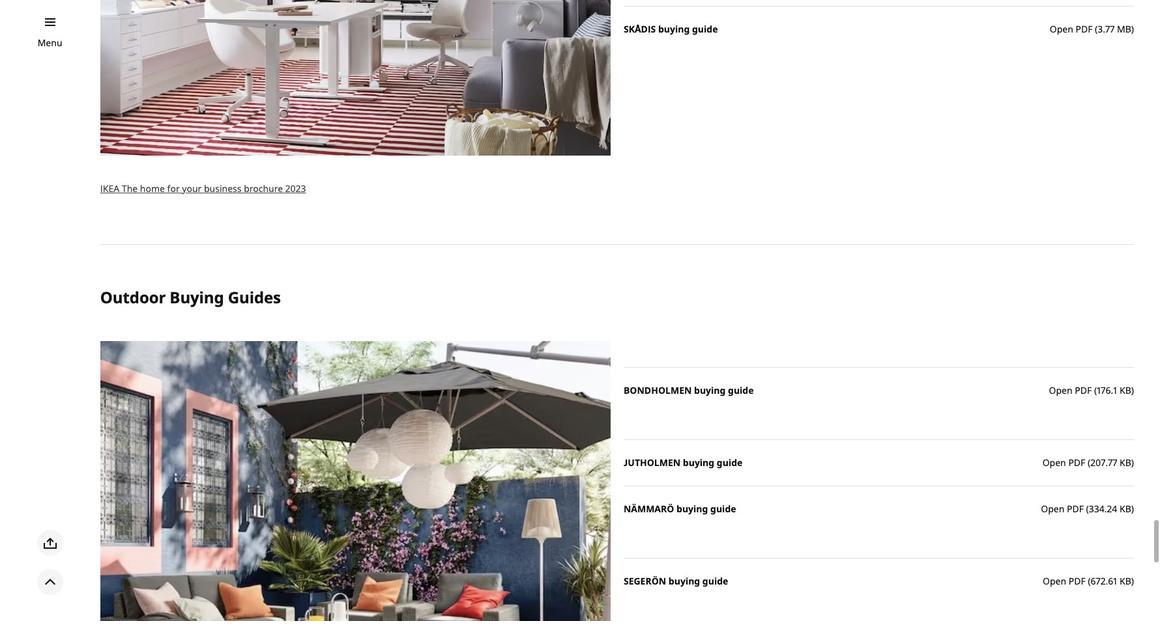 Task type: vqa. For each thing, say whether or not it's contained in the screenshot.
the guide related to JUTHOLMEN buying guide
yes



Task type: locate. For each thing, give the bounding box(es) containing it.
4 kb from the top
[[1120, 576, 1132, 588]]

pdf left 334.24
[[1067, 504, 1084, 516]]

brochure
[[244, 182, 283, 195]]

kb right 176.1
[[1120, 385, 1132, 397]]

4 ) from the top
[[1132, 504, 1134, 516]]

2 ) from the top
[[1132, 385, 1134, 397]]

open pdf ( 334.24 kb )
[[1041, 504, 1134, 516]]

( for 176.1 kb
[[1095, 385, 1097, 397]]

( for 207.77 kb
[[1088, 457, 1091, 470]]

buying right bondholmen
[[694, 385, 726, 397]]

segerön buying guide
[[624, 576, 728, 588]]

3 ) from the top
[[1132, 457, 1134, 470]]

buying for skådis
[[658, 23, 690, 35]]

jutholmen
[[624, 457, 681, 470]]

pdf
[[1076, 23, 1093, 35], [1075, 385, 1092, 397], [1069, 457, 1086, 470], [1067, 504, 1084, 516], [1069, 576, 1086, 588]]

)
[[1132, 23, 1134, 35], [1132, 385, 1134, 397], [1132, 457, 1134, 470], [1132, 504, 1134, 516], [1132, 576, 1134, 588]]

guide for segerön buying guide
[[703, 576, 728, 588]]

207.77
[[1091, 457, 1118, 470]]

( for 3.77 mb
[[1095, 23, 1098, 35]]

pdf left 3.77
[[1076, 23, 1093, 35]]

guides
[[228, 287, 281, 308]]

an outdoor patio with a gray overhead canopy, gray and natural outdoor sofas and chairs, and pink and orange cushions image
[[100, 342, 611, 622]]

outdoor
[[100, 287, 166, 308]]

) right 672.61
[[1132, 576, 1134, 588]]

open left 672.61
[[1043, 576, 1067, 588]]

open pdf ( 672.61 kb )
[[1043, 576, 1134, 588]]

pdf left 672.61
[[1069, 576, 1086, 588]]

kb for 672.61 kb
[[1120, 576, 1132, 588]]

672.61
[[1091, 576, 1118, 588]]

buying right segerön
[[669, 576, 700, 588]]

1 kb from the top
[[1120, 385, 1132, 397]]

ikea
[[100, 182, 119, 195]]

guide for skådis buying guide
[[692, 23, 718, 35]]

) for 176.1 kb
[[1132, 385, 1134, 397]]

) right 176.1
[[1132, 385, 1134, 397]]

1 ) from the top
[[1132, 23, 1134, 35]]

open for open pdf ( 207.77 kb )
[[1043, 457, 1066, 470]]

2023
[[285, 182, 306, 195]]

guide for nämmarö buying guide
[[711, 504, 736, 516]]

bondholmen
[[624, 385, 692, 397]]

open left 3.77
[[1050, 23, 1074, 35]]

open left 176.1
[[1049, 385, 1073, 397]]

( for 672.61 kb
[[1088, 576, 1091, 588]]

3.77
[[1098, 23, 1115, 35]]

buying right 'nämmarö'
[[677, 504, 708, 516]]

pdf for 3.77
[[1076, 23, 1093, 35]]

5 ) from the top
[[1132, 576, 1134, 588]]

) right 334.24
[[1132, 504, 1134, 516]]

pdf left 176.1
[[1075, 385, 1092, 397]]

) right 207.77
[[1132, 457, 1134, 470]]

) right 3.77
[[1132, 23, 1134, 35]]

pdf left 207.77
[[1069, 457, 1086, 470]]

buying right jutholmen
[[683, 457, 715, 470]]

buying
[[658, 23, 690, 35], [694, 385, 726, 397], [683, 457, 715, 470], [677, 504, 708, 516], [669, 576, 700, 588]]

kb for 207.77 kb
[[1120, 457, 1132, 470]]

2 kb from the top
[[1120, 457, 1132, 470]]

kb right 207.77
[[1120, 457, 1132, 470]]

open for open pdf ( 176.1 kb )
[[1049, 385, 1073, 397]]

buying right skådis
[[658, 23, 690, 35]]

kb right 672.61
[[1120, 576, 1132, 588]]

buying for nämmarö
[[677, 504, 708, 516]]

menu button
[[38, 36, 62, 50]]

outdoor buying guides
[[100, 287, 281, 308]]

buying for segerön
[[669, 576, 700, 588]]

open left 207.77
[[1043, 457, 1066, 470]]

mb
[[1117, 23, 1132, 35]]

(
[[1095, 23, 1098, 35], [1095, 385, 1097, 397], [1088, 457, 1091, 470], [1087, 504, 1089, 516], [1088, 576, 1091, 588]]

open
[[1050, 23, 1074, 35], [1049, 385, 1073, 397], [1043, 457, 1066, 470], [1041, 504, 1065, 516], [1043, 576, 1067, 588]]

kb right 334.24
[[1120, 504, 1132, 516]]

an office with white chairs, a white sit/stand desk, and a red and white striped rug image
[[100, 0, 611, 156]]

pdf for 207.77
[[1069, 457, 1086, 470]]

kb
[[1120, 385, 1132, 397], [1120, 457, 1132, 470], [1120, 504, 1132, 516], [1120, 576, 1132, 588]]

segerön
[[624, 576, 666, 588]]

3 kb from the top
[[1120, 504, 1132, 516]]

kb for 334.24 kb
[[1120, 504, 1132, 516]]

nämmarö
[[624, 504, 674, 516]]

open left 334.24
[[1041, 504, 1065, 516]]

guide
[[692, 23, 718, 35], [728, 385, 754, 397], [717, 457, 743, 470], [711, 504, 736, 516], [703, 576, 728, 588]]



Task type: describe. For each thing, give the bounding box(es) containing it.
pdf for 672.61
[[1069, 576, 1086, 588]]

buying
[[170, 287, 224, 308]]

skådis buying guide
[[624, 23, 718, 35]]

) for 672.61 kb
[[1132, 576, 1134, 588]]

334.24
[[1089, 504, 1118, 516]]

ikea the home for your business brochure 2023 link
[[100, 182, 306, 195]]

buying for bondholmen
[[694, 385, 726, 397]]

jutholmen buying guide
[[624, 457, 743, 470]]

) for 207.77 kb
[[1132, 457, 1134, 470]]

pdf for 334.24
[[1067, 504, 1084, 516]]

open pdf ( 207.77 kb )
[[1043, 457, 1134, 470]]

176.1
[[1097, 385, 1118, 397]]

kb for 176.1 kb
[[1120, 385, 1132, 397]]

guide for jutholmen buying guide
[[717, 457, 743, 470]]

open pdf ( 176.1 kb )
[[1049, 385, 1134, 397]]

skådis
[[624, 23, 656, 35]]

business
[[204, 182, 242, 195]]

open for open pdf ( 672.61 kb )
[[1043, 576, 1067, 588]]

open for open pdf ( 3.77 mb )
[[1050, 23, 1074, 35]]

open pdf ( 3.77 mb )
[[1050, 23, 1134, 35]]

ikea the home for your business brochure 2023
[[100, 182, 306, 195]]

for
[[167, 182, 180, 195]]

) for 334.24 kb
[[1132, 504, 1134, 516]]

menu
[[38, 37, 62, 49]]

guide for bondholmen buying guide
[[728, 385, 754, 397]]

( for 334.24 kb
[[1087, 504, 1089, 516]]

home
[[140, 182, 165, 195]]

) for 3.77 mb
[[1132, 23, 1134, 35]]

the
[[122, 182, 138, 195]]

bondholmen buying guide
[[624, 385, 754, 397]]

pdf for 176.1
[[1075, 385, 1092, 397]]

open for open pdf ( 334.24 kb )
[[1041, 504, 1065, 516]]

your
[[182, 182, 202, 195]]

buying for jutholmen
[[683, 457, 715, 470]]

nämmarö buying guide
[[624, 504, 736, 516]]



